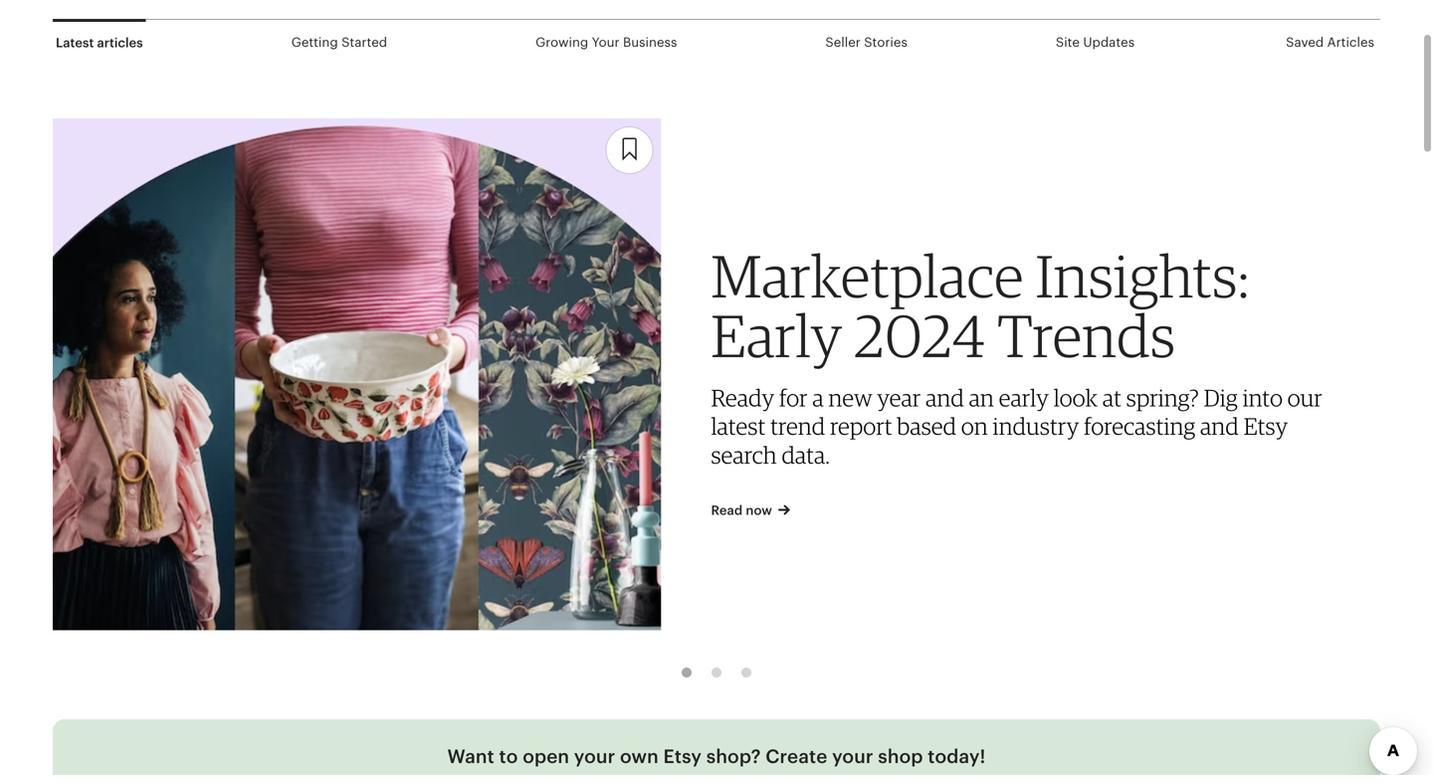 Task type: describe. For each thing, give the bounding box(es) containing it.
growing your business
[[536, 35, 677, 50]]

want
[[448, 746, 495, 768]]

new
[[829, 384, 873, 412]]

started
[[342, 35, 387, 50]]

growing
[[536, 35, 589, 50]]

1 vertical spatial and
[[1201, 412, 1239, 441]]

dig
[[1204, 384, 1238, 412]]

a
[[813, 384, 824, 412]]

to
[[499, 746, 518, 768]]

shop
[[878, 746, 923, 768]]

today!
[[928, 746, 986, 768]]

spring?
[[1127, 384, 1199, 412]]

saved articles
[[1286, 35, 1375, 50]]

on
[[962, 412, 988, 441]]

now
[[746, 503, 773, 518]]

site updates link
[[1053, 20, 1138, 65]]

seller handbook group
[[53, 65, 1381, 696]]

into
[[1243, 384, 1283, 412]]

marketplace insights: early 2024 trends group
[[53, 101, 1348, 648]]

articles
[[97, 36, 143, 50]]

articles
[[1328, 35, 1375, 50]]

shop?
[[707, 746, 761, 768]]

early
[[711, 300, 843, 371]]

seller
[[826, 35, 861, 50]]

etsy inside the 'ready for a new year and an early look at spring? dig into our latest trend report based on industry forecasting and etsy search data.'
[[1244, 412, 1288, 441]]

ready for a new year and an early look at spring? dig into our latest trend report based on industry forecasting and etsy search data.
[[711, 384, 1323, 469]]

forecasting
[[1084, 412, 1196, 441]]

read
[[711, 503, 743, 518]]

trends
[[998, 300, 1176, 371]]

business
[[623, 35, 677, 50]]

own
[[620, 746, 659, 768]]

trend
[[771, 412, 826, 441]]

your
[[592, 35, 620, 50]]

saved articles link
[[1283, 20, 1378, 65]]

latest
[[711, 412, 766, 441]]

latest articles link
[[53, 19, 146, 64]]

seller stories link
[[823, 20, 911, 65]]

for
[[780, 384, 808, 412]]

search
[[711, 441, 777, 469]]

our
[[1288, 384, 1323, 412]]

early
[[999, 384, 1049, 412]]

year
[[877, 384, 921, 412]]

create
[[766, 746, 828, 768]]



Task type: vqa. For each thing, say whether or not it's contained in the screenshot.
THE , WHICH CAN COVER EVERY SINK-SIDE NECESSITY FROM A PLACE TO PUT THE SOAP TO A HANDY SPOT TO REST A WATCH.
no



Task type: locate. For each thing, give the bounding box(es) containing it.
latest articles
[[56, 36, 143, 50]]

saved
[[1286, 35, 1324, 50]]

want to open your own etsy shop? create your shop today!
[[448, 746, 986, 768]]

0 horizontal spatial your
[[574, 746, 616, 768]]

getting started
[[291, 35, 387, 50]]

at
[[1103, 384, 1122, 412]]

an
[[969, 384, 994, 412]]

1 vertical spatial etsy
[[664, 746, 702, 768]]

getting started link
[[288, 20, 390, 65]]

marketplace insights: early 2024 trends link
[[711, 240, 1333, 371]]

and up based
[[926, 384, 965, 412]]

0 horizontal spatial and
[[926, 384, 965, 412]]

ready
[[711, 384, 775, 412]]

1 your from the left
[[574, 746, 616, 768]]

your left shop
[[832, 746, 874, 768]]

0 horizontal spatial etsy
[[664, 746, 702, 768]]

based
[[897, 412, 957, 441]]

latest
[[56, 36, 94, 50]]

etsy down into
[[1244, 412, 1288, 441]]

etsy right own
[[664, 746, 702, 768]]

your left own
[[574, 746, 616, 768]]

0 vertical spatial etsy
[[1244, 412, 1288, 441]]

1 horizontal spatial your
[[832, 746, 874, 768]]

ready for a new year and an early look at spring? dig into our latest trend report based on industry forecasting and etsy search data. link
[[711, 384, 1323, 469]]

marketplace insights: early 2024 trends
[[711, 240, 1250, 371]]

seller stories
[[826, 35, 908, 50]]

1 horizontal spatial etsy
[[1244, 412, 1288, 441]]

stories
[[864, 35, 908, 50]]

growing your business link
[[533, 20, 680, 65]]

read now link
[[711, 499, 1333, 521]]

insights:
[[1036, 240, 1250, 311]]

1 horizontal spatial and
[[1201, 412, 1239, 441]]

site
[[1056, 35, 1080, 50]]

updates
[[1084, 35, 1135, 50]]

2024
[[855, 300, 986, 371]]

and down "dig"
[[1201, 412, 1239, 441]]

getting
[[291, 35, 338, 50]]

data.
[[782, 441, 830, 469]]

report
[[830, 412, 893, 441]]

2 your from the left
[[832, 746, 874, 768]]

site updates
[[1056, 35, 1135, 50]]

etsy
[[1244, 412, 1288, 441], [664, 746, 702, 768]]

0 vertical spatial and
[[926, 384, 965, 412]]

industry
[[993, 412, 1080, 441]]

read now
[[711, 503, 773, 518]]

marketplace
[[711, 240, 1024, 311]]

and
[[926, 384, 965, 412], [1201, 412, 1239, 441]]

your
[[574, 746, 616, 768], [832, 746, 874, 768]]

open
[[523, 746, 570, 768]]

look
[[1054, 384, 1098, 412]]



